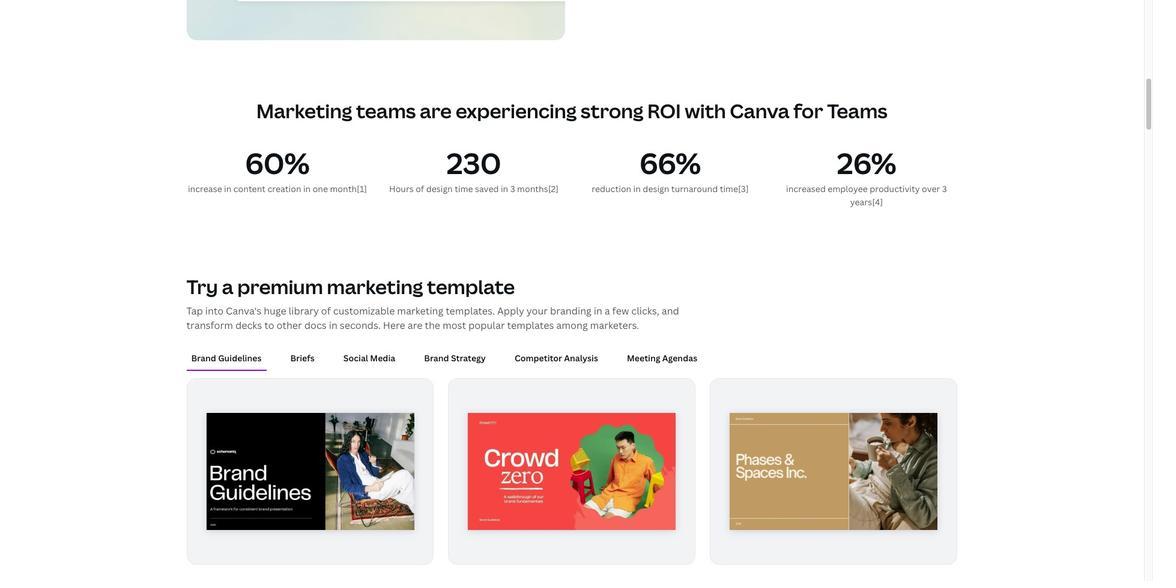 Task type: describe. For each thing, give the bounding box(es) containing it.
among
[[556, 319, 588, 332]]

in inside 66% reduction in design turnaround time[3]
[[633, 183, 641, 194]]

brand strategy button
[[419, 347, 491, 370]]

competitor analysis
[[515, 352, 598, 364]]

try
[[187, 274, 218, 299]]

one
[[313, 183, 328, 194]]

strategy
[[451, 352, 486, 364]]

tap
[[187, 304, 203, 318]]

teams
[[356, 98, 416, 124]]

years[4]
[[850, 196, 883, 208]]

docs
[[304, 319, 327, 332]]

analysis
[[564, 352, 598, 364]]

popular
[[469, 319, 505, 332]]

brand for brand guidelines
[[191, 352, 216, 364]]

content
[[234, 183, 266, 194]]

with
[[685, 98, 726, 124]]

in left "one"
[[303, 183, 311, 194]]

months[2]
[[517, 183, 559, 194]]

meeting agendas button
[[622, 347, 702, 370]]

transform
[[187, 319, 233, 332]]

in up marketers.
[[594, 304, 602, 318]]

decks
[[235, 319, 262, 332]]

try a premium marketing template tap into canva's huge library of customizable marketing templates. apply your branding in a few clicks, and transform decks to other docs in seconds. here are the most popular templates among marketers.
[[187, 274, 679, 332]]

brand guidelines and application deck presentation in black and white neon pink turquoise bold gradient style image
[[206, 413, 414, 530]]

marketing
[[257, 98, 352, 124]]

canva
[[730, 98, 790, 124]]

60%
[[245, 144, 310, 183]]

26% increased employee productivity over 3 years[4]
[[786, 144, 947, 208]]

brand strategy
[[424, 352, 486, 364]]

brand guidelines button
[[187, 347, 266, 370]]

66% reduction in design turnaround time[3]
[[592, 144, 749, 194]]

briefs button
[[286, 347, 319, 370]]

library
[[289, 304, 319, 318]]

in inside 230 hours of design time saved in 3 months[2]
[[501, 183, 508, 194]]

design for 66%
[[643, 183, 669, 194]]

social media
[[343, 352, 395, 364]]



Task type: locate. For each thing, give the bounding box(es) containing it.
2 design from the left
[[643, 183, 669, 194]]

1 vertical spatial marketing
[[397, 304, 443, 318]]

customizable
[[333, 304, 395, 318]]

in right 'saved'
[[501, 183, 508, 194]]

huge
[[264, 304, 286, 318]]

in right docs
[[329, 319, 337, 332]]

marketers.
[[590, 319, 639, 332]]

productivity
[[870, 183, 920, 194]]

roi
[[648, 98, 681, 124]]

3 inside 230 hours of design time saved in 3 months[2]
[[510, 183, 515, 194]]

the
[[425, 319, 440, 332]]

employee
[[828, 183, 868, 194]]

1 vertical spatial are
[[408, 319, 423, 332]]

design left time
[[426, 183, 453, 194]]

marketing teams are experiencing strong roi with canva for teams
[[257, 98, 888, 124]]

of inside 230 hours of design time saved in 3 months[2]
[[416, 183, 424, 194]]

saved
[[475, 183, 499, 194]]

brand inside button
[[191, 352, 216, 364]]

reduction
[[592, 183, 631, 194]]

0 vertical spatial are
[[420, 98, 452, 124]]

of up docs
[[321, 304, 331, 318]]

230
[[447, 144, 501, 183]]

3
[[510, 183, 515, 194], [942, 183, 947, 194]]

design
[[426, 183, 453, 194], [643, 183, 669, 194]]

1 3 from the left
[[510, 183, 515, 194]]

competitor
[[515, 352, 562, 364]]

a left few
[[605, 304, 610, 318]]

brand left the strategy
[[424, 352, 449, 364]]

brand down transform
[[191, 352, 216, 364]]

canva's
[[226, 304, 261, 318]]

briefs
[[290, 352, 315, 364]]

meeting agendas
[[627, 352, 697, 364]]

marketing up the customizable
[[327, 274, 423, 299]]

of right hours
[[416, 183, 424, 194]]

1 horizontal spatial of
[[416, 183, 424, 194]]

most
[[443, 319, 466, 332]]

1 horizontal spatial a
[[605, 304, 610, 318]]

brand guidelines
[[191, 352, 262, 364]]

3 right "over"
[[942, 183, 947, 194]]

month[1]
[[330, 183, 367, 194]]

your
[[527, 304, 548, 318]]

clicks,
[[631, 304, 659, 318]]

1 design from the left
[[426, 183, 453, 194]]

creation
[[268, 183, 301, 194]]

in left the content on the left of page
[[224, 183, 232, 194]]

meeting
[[627, 352, 660, 364]]

time
[[455, 183, 473, 194]]

3 left months[2]
[[510, 183, 515, 194]]

0 horizontal spatial 3
[[510, 183, 515, 194]]

agendas
[[662, 352, 697, 364]]

60% increase in content creation in one month[1]
[[188, 144, 367, 194]]

in right reduction
[[633, 183, 641, 194]]

0 horizontal spatial design
[[426, 183, 453, 194]]

66%
[[640, 144, 701, 183]]

over
[[922, 183, 940, 194]]

teams
[[827, 98, 888, 124]]

of
[[416, 183, 424, 194], [321, 304, 331, 318]]

other
[[277, 319, 302, 332]]

branding
[[550, 304, 592, 318]]

of inside try a premium marketing template tap into canva's huge library of customizable marketing templates. apply your branding in a few clicks, and transform decks to other docs in seconds. here are the most popular templates among marketers.
[[321, 304, 331, 318]]

are
[[420, 98, 452, 124], [408, 319, 423, 332]]

seconds.
[[340, 319, 381, 332]]

brand guidelines and application deck presentation in bright red cobalt bright green chic photocentric frames style image
[[468, 413, 676, 530]]

230 hours of design time saved in 3 months[2]
[[389, 144, 559, 194]]

brand for brand strategy
[[424, 352, 449, 364]]

competitor analysis button
[[510, 347, 603, 370]]

0 horizontal spatial brand
[[191, 352, 216, 364]]

template
[[427, 274, 515, 299]]

design inside 66% reduction in design turnaround time[3]
[[643, 183, 669, 194]]

experiencing
[[456, 98, 577, 124]]

marketing up the
[[397, 304, 443, 318]]

0 vertical spatial marketing
[[327, 274, 423, 299]]

design inside 230 hours of design time saved in 3 months[2]
[[426, 183, 453, 194]]

design for 230
[[426, 183, 453, 194]]

apply
[[497, 304, 524, 318]]

0 vertical spatial of
[[416, 183, 424, 194]]

brand
[[191, 352, 216, 364], [424, 352, 449, 364]]

into
[[205, 304, 224, 318]]

are left the
[[408, 319, 423, 332]]

strong
[[581, 98, 644, 124]]

hours
[[389, 183, 414, 194]]

to
[[264, 319, 274, 332]]

1 horizontal spatial 3
[[942, 183, 947, 194]]

templates
[[507, 319, 554, 332]]

brand inside button
[[424, 352, 449, 364]]

are inside try a premium marketing template tap into canva's huge library of customizable marketing templates. apply your branding in a few clicks, and transform decks to other docs in seconds. here are the most popular templates among marketers.
[[408, 319, 423, 332]]

1 brand from the left
[[191, 352, 216, 364]]

time[3]
[[720, 183, 749, 194]]

1 horizontal spatial design
[[643, 183, 669, 194]]

brand guidelines and application deck presentation in cream beige black warm & modern style image
[[730, 413, 938, 530]]

a
[[222, 274, 233, 299], [605, 304, 610, 318]]

guidelines
[[218, 352, 262, 364]]

increase
[[188, 183, 222, 194]]

premium
[[237, 274, 323, 299]]

are right teams
[[420, 98, 452, 124]]

26%
[[837, 144, 896, 183]]

0 horizontal spatial a
[[222, 274, 233, 299]]

1 vertical spatial a
[[605, 304, 610, 318]]

social media button
[[339, 347, 400, 370]]

design down 66%
[[643, 183, 669, 194]]

2 3 from the left
[[942, 183, 947, 194]]

social
[[343, 352, 368, 364]]

here
[[383, 319, 405, 332]]

1 vertical spatial of
[[321, 304, 331, 318]]

turnaround
[[671, 183, 718, 194]]

2 brand from the left
[[424, 352, 449, 364]]

3 inside 26% increased employee productivity over 3 years[4]
[[942, 183, 947, 194]]

marketing
[[327, 274, 423, 299], [397, 304, 443, 318]]

0 vertical spatial a
[[222, 274, 233, 299]]

1 horizontal spatial brand
[[424, 352, 449, 364]]

0 horizontal spatial of
[[321, 304, 331, 318]]

for
[[794, 98, 823, 124]]

templates.
[[446, 304, 495, 318]]

in
[[224, 183, 232, 194], [303, 183, 311, 194], [501, 183, 508, 194], [633, 183, 641, 194], [594, 304, 602, 318], [329, 319, 337, 332]]

increased
[[786, 183, 826, 194]]

media
[[370, 352, 395, 364]]

few
[[612, 304, 629, 318]]

a right try
[[222, 274, 233, 299]]

and
[[662, 304, 679, 318]]



Task type: vqa. For each thing, say whether or not it's contained in the screenshot.
Language: English (Australia) "button"
no



